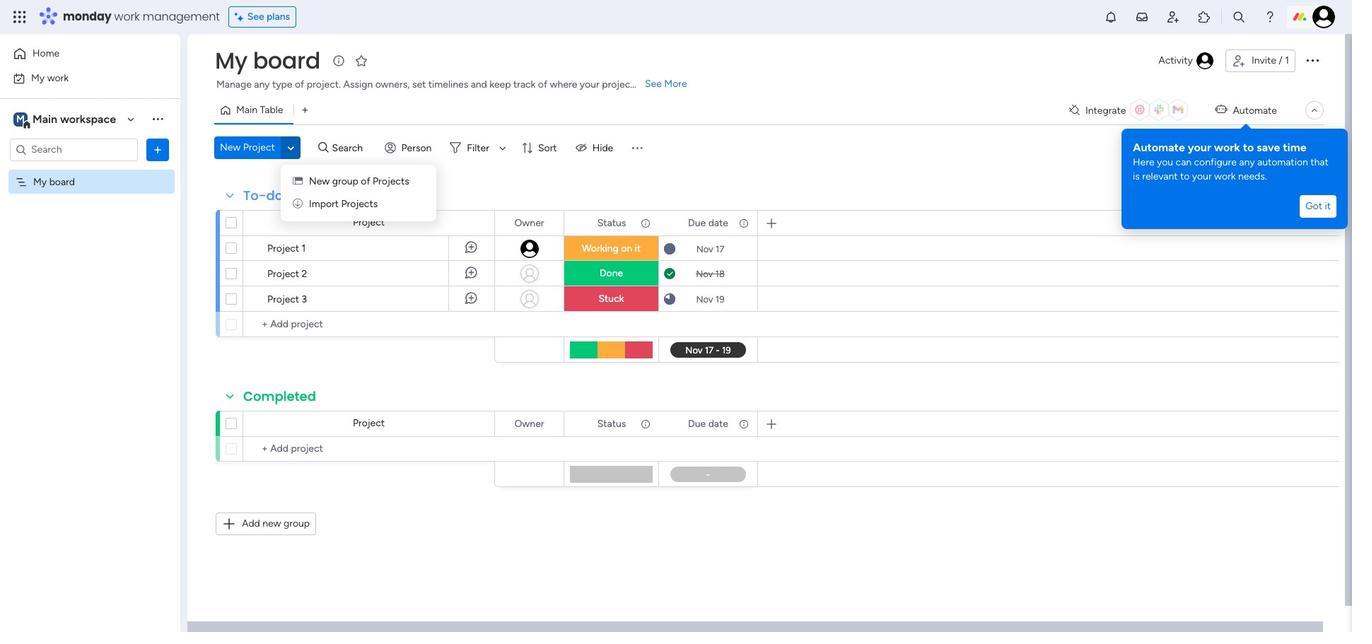 Task type: vqa. For each thing, say whether or not it's contained in the screenshot.
to to the bottom
yes



Task type: describe. For each thing, give the bounding box(es) containing it.
person
[[402, 142, 432, 154]]

filter
[[467, 142, 490, 154]]

1 vertical spatial to
[[1181, 171, 1190, 183]]

my work
[[31, 72, 69, 84]]

working on it
[[582, 243, 641, 255]]

done
[[600, 267, 623, 280]]

1 horizontal spatial group
[[332, 175, 359, 188]]

add
[[242, 518, 260, 530]]

3
[[302, 294, 307, 306]]

due for 2nd due date 'field' from the top of the page
[[689, 418, 706, 430]]

hide button
[[570, 137, 622, 159]]

1 vertical spatial it
[[635, 243, 641, 255]]

home button
[[8, 42, 152, 65]]

new for new project
[[220, 142, 241, 154]]

2
[[302, 268, 307, 280]]

/
[[1280, 54, 1283, 67]]

3 nov from the top
[[697, 294, 714, 305]]

work down configure
[[1215, 171, 1237, 183]]

invite
[[1252, 54, 1277, 67]]

0 horizontal spatial 1
[[302, 243, 306, 255]]

you
[[1158, 156, 1174, 168]]

plans
[[267, 11, 290, 23]]

owner for second owner field from the top
[[515, 418, 545, 430]]

keep
[[490, 79, 511, 91]]

is
[[1134, 171, 1141, 183]]

working
[[582, 243, 619, 255]]

got
[[1306, 200, 1323, 212]]

invite members image
[[1167, 10, 1181, 24]]

autopilot image
[[1216, 101, 1228, 119]]

0 vertical spatial projects
[[373, 175, 410, 188]]

automate your work to save time heading
[[1134, 140, 1337, 156]]

workspace
[[60, 112, 116, 126]]

see plans button
[[228, 6, 297, 28]]

project left 3
[[267, 294, 299, 306]]

2 due date field from the top
[[685, 416, 732, 432]]

see for see plans
[[247, 11, 264, 23]]

0 vertical spatial your
[[580, 79, 600, 91]]

0 vertical spatial to
[[1244, 141, 1255, 154]]

arrow down image
[[495, 139, 512, 156]]

manage any type of project. assign owners, set timelines and keep track of where your project stands.
[[217, 79, 668, 91]]

work right monday
[[114, 8, 140, 25]]

add new group
[[242, 518, 310, 530]]

status field for completed
[[594, 416, 630, 432]]

invite / 1
[[1252, 54, 1290, 67]]

to-do
[[243, 187, 283, 205]]

main workspace
[[33, 112, 116, 126]]

help image
[[1264, 10, 1278, 24]]

completed
[[243, 388, 316, 405]]

manage
[[217, 79, 252, 91]]

my board inside my board list box
[[33, 176, 75, 188]]

0 horizontal spatial any
[[254, 79, 270, 91]]

date for 2nd due date 'field' from the top of the page
[[709, 418, 729, 430]]

add to favorites image
[[354, 53, 369, 68]]

project inside button
[[243, 142, 275, 154]]

v2 done deadline image
[[664, 267, 676, 281]]

project 1
[[267, 243, 306, 255]]

project
[[602, 79, 634, 91]]

automate for automate
[[1234, 104, 1278, 116]]

My board field
[[212, 45, 324, 76]]

new group of projects
[[309, 175, 410, 188]]

group image
[[293, 175, 303, 188]]

automate your work to save time here you can configure any automation that is relevant to your work needs.
[[1134, 141, 1329, 183]]

workspace selection element
[[13, 111, 118, 129]]

main table
[[236, 104, 283, 116]]

+ Add project text field
[[251, 441, 488, 458]]

that
[[1311, 156, 1329, 168]]

status field for to-do
[[594, 215, 630, 231]]

main table button
[[214, 99, 294, 122]]

invite / 1 button
[[1226, 50, 1296, 72]]

status for completed
[[598, 418, 626, 430]]

angle down image
[[288, 143, 295, 153]]

can
[[1176, 156, 1192, 168]]

project 2
[[267, 268, 307, 280]]

18
[[716, 269, 725, 279]]

and
[[471, 79, 487, 91]]

show board description image
[[330, 54, 347, 68]]

see more link
[[644, 77, 689, 91]]

owners,
[[375, 79, 410, 91]]

project left 2
[[267, 268, 299, 280]]

save
[[1258, 141, 1281, 154]]

where
[[550, 79, 578, 91]]

dapulse integrations image
[[1070, 105, 1080, 116]]

automation
[[1258, 156, 1309, 168]]

menu image
[[631, 141, 645, 155]]

workspace image
[[13, 111, 28, 127]]

jacob simon image
[[1313, 6, 1336, 28]]

import projects
[[309, 198, 378, 210]]

board inside list box
[[49, 176, 75, 188]]

m
[[16, 113, 25, 125]]

main for main table
[[236, 104, 258, 116]]

2 owner field from the top
[[511, 416, 548, 432]]

to-
[[243, 187, 266, 205]]

add view image
[[302, 105, 308, 116]]



Task type: locate. For each thing, give the bounding box(es) containing it.
new project
[[220, 142, 275, 154]]

1
[[1286, 54, 1290, 67], [302, 243, 306, 255]]

inbox image
[[1136, 10, 1150, 24]]

1 up 2
[[302, 243, 306, 255]]

1 horizontal spatial new
[[309, 175, 330, 188]]

1 vertical spatial your
[[1188, 141, 1212, 154]]

0 vertical spatial 1
[[1286, 54, 1290, 67]]

of
[[295, 79, 304, 91], [538, 79, 548, 91], [361, 175, 371, 188]]

table
[[260, 104, 283, 116]]

new project button
[[214, 137, 281, 159]]

main
[[236, 104, 258, 116], [33, 112, 57, 126]]

1 date from the top
[[709, 217, 729, 229]]

1 vertical spatial automate
[[1134, 141, 1186, 154]]

owner
[[515, 217, 545, 229], [515, 418, 545, 430]]

column information image
[[640, 419, 652, 430]]

1 due date field from the top
[[685, 215, 732, 231]]

my board up 'type'
[[215, 45, 321, 76]]

Due date field
[[685, 215, 732, 231], [685, 416, 732, 432]]

workspace options image
[[151, 112, 165, 126]]

0 vertical spatial due date field
[[685, 215, 732, 231]]

due date right column information image
[[689, 418, 729, 430]]

1 due from the top
[[689, 217, 706, 229]]

0 vertical spatial my board
[[215, 45, 321, 76]]

1 vertical spatial owner field
[[511, 416, 548, 432]]

2 due date from the top
[[689, 418, 729, 430]]

type
[[272, 79, 293, 91]]

0 vertical spatial nov
[[697, 244, 714, 254]]

see plans
[[247, 11, 290, 23]]

search everything image
[[1233, 10, 1247, 24]]

project down import projects
[[353, 217, 385, 229]]

group
[[332, 175, 359, 188], [284, 518, 310, 530]]

1 vertical spatial owner
[[515, 418, 545, 430]]

1 horizontal spatial board
[[253, 45, 321, 76]]

2 status field from the top
[[594, 416, 630, 432]]

see
[[247, 11, 264, 23], [645, 78, 662, 90]]

project left angle down icon
[[243, 142, 275, 154]]

0 horizontal spatial group
[[284, 518, 310, 530]]

stuck
[[599, 293, 625, 305]]

1 vertical spatial group
[[284, 518, 310, 530]]

it right on in the top of the page
[[635, 243, 641, 255]]

project.
[[307, 79, 341, 91]]

any left 'type'
[[254, 79, 270, 91]]

my inside my work button
[[31, 72, 45, 84]]

projects down new group of projects on the left
[[341, 198, 378, 210]]

board up 'type'
[[253, 45, 321, 76]]

more
[[665, 78, 688, 90]]

1 horizontal spatial my board
[[215, 45, 321, 76]]

management
[[143, 8, 220, 25]]

work inside button
[[47, 72, 69, 84]]

automate right autopilot image
[[1234, 104, 1278, 116]]

0 horizontal spatial automate
[[1134, 141, 1186, 154]]

set
[[412, 79, 426, 91]]

monday work management
[[63, 8, 220, 25]]

1 vertical spatial due
[[689, 418, 706, 430]]

time
[[1284, 141, 1307, 154]]

your up can
[[1188, 141, 1212, 154]]

track
[[514, 79, 536, 91]]

add new group button
[[216, 513, 316, 536]]

new
[[263, 518, 281, 530]]

nov left the 18
[[696, 269, 714, 279]]

got it button
[[1301, 195, 1337, 218]]

new for new group of projects
[[309, 175, 330, 188]]

automate up you
[[1134, 141, 1186, 154]]

0 horizontal spatial main
[[33, 112, 57, 126]]

0 horizontal spatial my board
[[33, 176, 75, 188]]

due
[[689, 217, 706, 229], [689, 418, 706, 430]]

nov for 2
[[696, 269, 714, 279]]

0 vertical spatial owner
[[515, 217, 545, 229]]

0 vertical spatial due date
[[689, 217, 729, 229]]

new inside button
[[220, 142, 241, 154]]

group up import projects
[[332, 175, 359, 188]]

0 vertical spatial owner field
[[511, 215, 548, 231]]

collapse board header image
[[1310, 105, 1321, 116]]

select product image
[[13, 10, 27, 24]]

see inside see more link
[[645, 78, 662, 90]]

do
[[266, 187, 283, 205]]

1 status from the top
[[598, 217, 626, 229]]

0 vertical spatial status field
[[594, 215, 630, 231]]

to left "save"
[[1244, 141, 1255, 154]]

automate
[[1234, 104, 1278, 116], [1134, 141, 1186, 154]]

2 status from the top
[[598, 418, 626, 430]]

nov for 1
[[697, 244, 714, 254]]

17
[[716, 244, 725, 254]]

0 vertical spatial automate
[[1234, 104, 1278, 116]]

new down main table button at the left
[[220, 142, 241, 154]]

2 date from the top
[[709, 418, 729, 430]]

1 vertical spatial status
[[598, 418, 626, 430]]

due date up the nov 17
[[689, 217, 729, 229]]

Status field
[[594, 215, 630, 231], [594, 416, 630, 432]]

1 owner from the top
[[515, 217, 545, 229]]

1 vertical spatial projects
[[341, 198, 378, 210]]

board down search in workspace field
[[49, 176, 75, 188]]

1 due date from the top
[[689, 217, 729, 229]]

see left plans
[[247, 11, 264, 23]]

new
[[220, 142, 241, 154], [309, 175, 330, 188]]

status field up working on it
[[594, 215, 630, 231]]

my inside my board list box
[[33, 176, 47, 188]]

my board down search in workspace field
[[33, 176, 75, 188]]

of right 'type'
[[295, 79, 304, 91]]

your right where
[[580, 79, 600, 91]]

it
[[1326, 200, 1332, 212], [635, 243, 641, 255]]

your
[[580, 79, 600, 91], [1188, 141, 1212, 154], [1193, 171, 1213, 183]]

my up manage
[[215, 45, 248, 76]]

status for to-do
[[598, 217, 626, 229]]

0 horizontal spatial it
[[635, 243, 641, 255]]

1 status field from the top
[[594, 215, 630, 231]]

options image
[[1305, 51, 1322, 68]]

notifications image
[[1105, 10, 1119, 24]]

project up project 2
[[267, 243, 299, 255]]

2 vertical spatial your
[[1193, 171, 1213, 183]]

0 vertical spatial due
[[689, 217, 706, 229]]

option
[[0, 169, 180, 172]]

due date field up the nov 17
[[685, 215, 732, 231]]

status field left column information image
[[594, 416, 630, 432]]

column information image
[[640, 218, 652, 229], [739, 218, 750, 229], [739, 419, 750, 430]]

0 horizontal spatial new
[[220, 142, 241, 154]]

board
[[253, 45, 321, 76], [49, 176, 75, 188]]

of right track
[[538, 79, 548, 91]]

project 3
[[267, 294, 307, 306]]

it right got
[[1326, 200, 1332, 212]]

1 inside button
[[1286, 54, 1290, 67]]

configure
[[1195, 156, 1238, 168]]

nov 19
[[697, 294, 725, 305]]

Owner field
[[511, 215, 548, 231], [511, 416, 548, 432]]

stands.
[[637, 79, 668, 91]]

1 right /
[[1286, 54, 1290, 67]]

1 horizontal spatial any
[[1240, 156, 1256, 168]]

1 vertical spatial due date field
[[685, 416, 732, 432]]

work down home
[[47, 72, 69, 84]]

due date
[[689, 217, 729, 229], [689, 418, 729, 430]]

new right group image
[[309, 175, 330, 188]]

here
[[1134, 156, 1155, 168]]

needs.
[[1239, 171, 1268, 183]]

my
[[215, 45, 248, 76], [31, 72, 45, 84], [33, 176, 47, 188]]

group inside button
[[284, 518, 310, 530]]

nov left 19
[[697, 294, 714, 305]]

activity button
[[1154, 50, 1221, 72]]

0 vertical spatial new
[[220, 142, 241, 154]]

0 vertical spatial status
[[598, 217, 626, 229]]

hide
[[593, 142, 614, 154]]

2 nov from the top
[[696, 269, 714, 279]]

status left column information image
[[598, 418, 626, 430]]

due for first due date 'field' from the top of the page
[[689, 217, 706, 229]]

0 horizontal spatial board
[[49, 176, 75, 188]]

options image
[[151, 143, 165, 157]]

Completed field
[[240, 388, 320, 406]]

0 vertical spatial board
[[253, 45, 321, 76]]

2 vertical spatial nov
[[697, 294, 714, 305]]

your down configure
[[1193, 171, 1213, 183]]

1 vertical spatial status field
[[594, 416, 630, 432]]

2 due from the top
[[689, 418, 706, 430]]

1 horizontal spatial it
[[1326, 200, 1332, 212]]

see inside "see plans" button
[[247, 11, 264, 23]]

0 vertical spatial see
[[247, 11, 264, 23]]

due date for first due date 'field' from the top of the page
[[689, 217, 729, 229]]

1 horizontal spatial to
[[1244, 141, 1255, 154]]

0 horizontal spatial see
[[247, 11, 264, 23]]

sort button
[[516, 137, 566, 159]]

project up + add project text field
[[353, 418, 385, 430]]

integrate
[[1086, 104, 1127, 116]]

1 vertical spatial 1
[[302, 243, 306, 255]]

work up configure
[[1215, 141, 1241, 154]]

project
[[243, 142, 275, 154], [353, 217, 385, 229], [267, 243, 299, 255], [267, 268, 299, 280], [267, 294, 299, 306], [353, 418, 385, 430]]

1 vertical spatial my board
[[33, 176, 75, 188]]

main left table
[[236, 104, 258, 116]]

activity
[[1159, 54, 1194, 67]]

1 vertical spatial any
[[1240, 156, 1256, 168]]

0 horizontal spatial of
[[295, 79, 304, 91]]

see for see more
[[645, 78, 662, 90]]

see left more
[[645, 78, 662, 90]]

0 vertical spatial date
[[709, 217, 729, 229]]

date for first due date 'field' from the top of the page
[[709, 217, 729, 229]]

1 horizontal spatial 1
[[1286, 54, 1290, 67]]

sort
[[538, 142, 557, 154]]

0 vertical spatial it
[[1326, 200, 1332, 212]]

import
[[309, 198, 339, 210]]

main for main workspace
[[33, 112, 57, 126]]

automate for automate your work to save time here you can configure any automation that is relevant to your work needs.
[[1134, 141, 1186, 154]]

date
[[709, 217, 729, 229], [709, 418, 729, 430]]

my down search in workspace field
[[33, 176, 47, 188]]

due right column information image
[[689, 418, 706, 430]]

apps image
[[1198, 10, 1212, 24]]

home
[[33, 47, 60, 59]]

1 vertical spatial nov
[[696, 269, 714, 279]]

my work button
[[8, 67, 152, 90]]

any up needs.
[[1240, 156, 1256, 168]]

1 vertical spatial board
[[49, 176, 75, 188]]

filter button
[[445, 137, 512, 159]]

2 horizontal spatial of
[[538, 79, 548, 91]]

1 vertical spatial new
[[309, 175, 330, 188]]

main inside workspace selection element
[[33, 112, 57, 126]]

0 horizontal spatial to
[[1181, 171, 1190, 183]]

due up the nov 17
[[689, 217, 706, 229]]

main right workspace icon
[[33, 112, 57, 126]]

0 vertical spatial group
[[332, 175, 359, 188]]

1 horizontal spatial main
[[236, 104, 258, 116]]

group right new
[[284, 518, 310, 530]]

timelines
[[429, 79, 469, 91]]

it inside 'button'
[[1326, 200, 1332, 212]]

monday
[[63, 8, 111, 25]]

1 vertical spatial due date
[[689, 418, 729, 430]]

1 vertical spatial see
[[645, 78, 662, 90]]

on
[[621, 243, 633, 255]]

my down home
[[31, 72, 45, 84]]

move to image
[[293, 198, 303, 210]]

due date field right column information image
[[685, 416, 732, 432]]

1 nov from the top
[[697, 244, 714, 254]]

any
[[254, 79, 270, 91], [1240, 156, 1256, 168]]

owner for second owner field from the bottom
[[515, 217, 545, 229]]

got it
[[1306, 200, 1332, 212]]

1 owner field from the top
[[511, 215, 548, 231]]

main inside main table button
[[236, 104, 258, 116]]

projects down person popup button
[[373, 175, 410, 188]]

assign
[[343, 79, 373, 91]]

1 horizontal spatial automate
[[1234, 104, 1278, 116]]

+ Add project text field
[[251, 316, 488, 333]]

nov left 17
[[697, 244, 714, 254]]

to down can
[[1181, 171, 1190, 183]]

Search in workspace field
[[30, 142, 118, 158]]

automate inside automate your work to save time here you can configure any automation that is relevant to your work needs.
[[1134, 141, 1186, 154]]

0 vertical spatial any
[[254, 79, 270, 91]]

my board list box
[[0, 167, 180, 385]]

To-do field
[[240, 187, 287, 205]]

1 horizontal spatial see
[[645, 78, 662, 90]]

of up import projects
[[361, 175, 371, 188]]

1 horizontal spatial of
[[361, 175, 371, 188]]

projects
[[373, 175, 410, 188], [341, 198, 378, 210]]

status up working on it
[[598, 217, 626, 229]]

19
[[716, 294, 725, 305]]

see more
[[645, 78, 688, 90]]

nov 18
[[696, 269, 725, 279]]

person button
[[379, 137, 440, 159]]

nov 17
[[697, 244, 725, 254]]

1 vertical spatial date
[[709, 418, 729, 430]]

any inside automate your work to save time here you can configure any automation that is relevant to your work needs.
[[1240, 156, 1256, 168]]

2 owner from the top
[[515, 418, 545, 430]]

Search field
[[329, 138, 371, 158]]

due date for 2nd due date 'field' from the top of the page
[[689, 418, 729, 430]]

relevant
[[1143, 171, 1179, 183]]

my board
[[215, 45, 321, 76], [33, 176, 75, 188]]

v2 search image
[[318, 140, 329, 156]]



